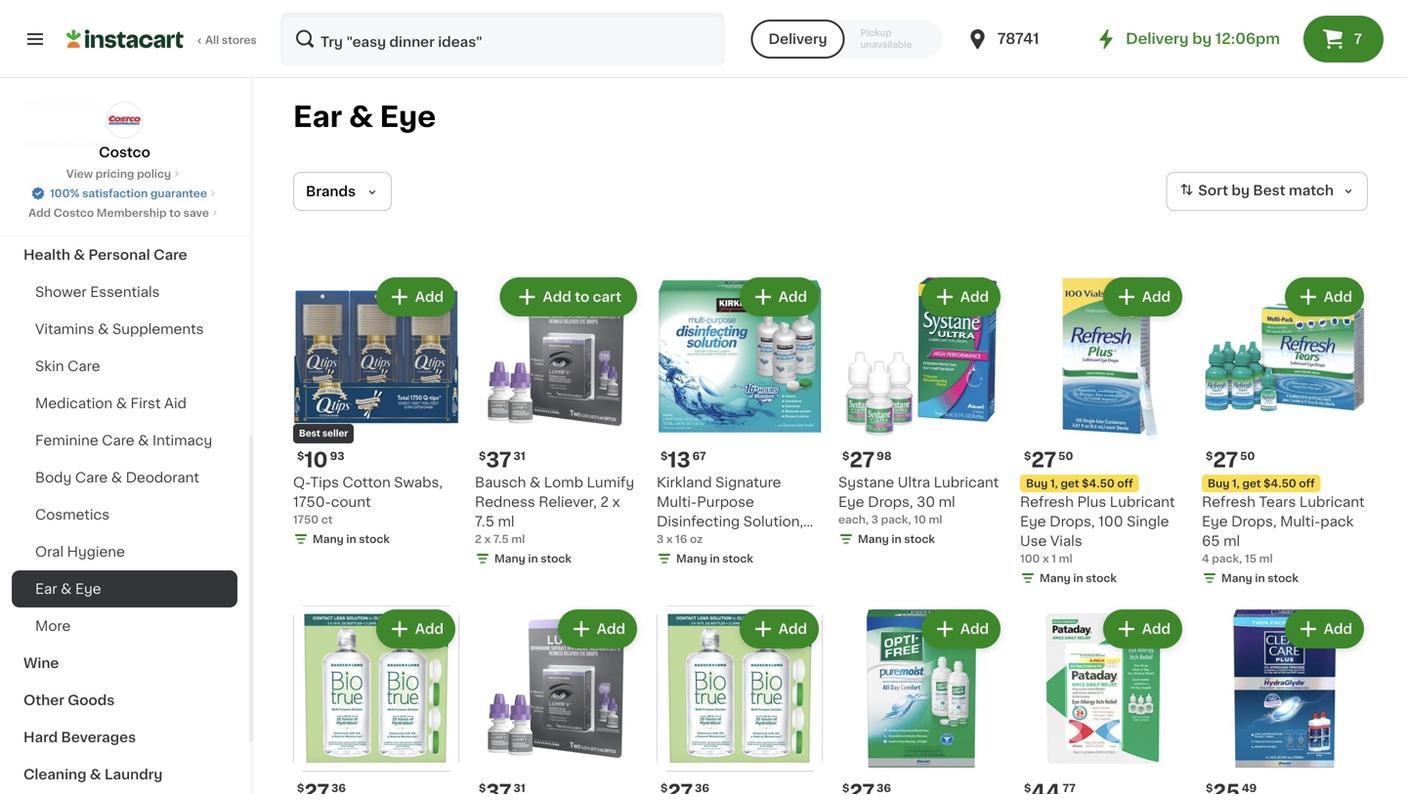 Task type: locate. For each thing, give the bounding box(es) containing it.
1 horizontal spatial drops,
[[1050, 515, 1096, 529]]

1 vertical spatial 100
[[1021, 554, 1041, 565]]

many in stock for 37
[[495, 554, 572, 565]]

1 horizontal spatial costco
[[99, 146, 150, 159]]

drops, down the tears at the bottom
[[1232, 515, 1277, 529]]

27 up 65 at the bottom of page
[[1214, 450, 1239, 471]]

2 down redness
[[475, 534, 482, 545]]

eye inside refresh tears  lubricant eye drops, multi-pack 65 ml 4 pack, 15 ml
[[1203, 515, 1229, 529]]

1 vertical spatial goods
[[68, 694, 115, 708]]

get
[[1061, 479, 1080, 489], [1243, 479, 1262, 489]]

$ inside $ 37 31
[[479, 451, 486, 462]]

systane ultra lubricant eye drops, 30 ml each, 3 pack, 10 ml
[[839, 476, 1000, 526]]

by
[[1193, 32, 1213, 46], [1232, 184, 1251, 198]]

drops, inside "refresh plus  lubricant eye drops, 100 single use vials 100 x 1 ml"
[[1050, 515, 1096, 529]]

7
[[1355, 32, 1363, 46]]

1 vertical spatial 3
[[657, 534, 664, 545]]

by for delivery
[[1193, 32, 1213, 46]]

eye inside "refresh plus  lubricant eye drops, 100 single use vials 100 x 1 ml"
[[1021, 515, 1047, 529]]

0 vertical spatial to
[[169, 208, 181, 219]]

2 off from the left
[[1300, 479, 1316, 489]]

lubricant for pack
[[1300, 496, 1366, 509]]

2 buy 1, get $4.50 off from the left
[[1209, 479, 1316, 489]]

2 $4.50 from the left
[[1264, 479, 1297, 489]]

buy 1, get $4.50 off up plus
[[1027, 479, 1134, 489]]

2 27 from the left
[[1032, 450, 1057, 471]]

stock down "refresh plus  lubricant eye drops, 100 single use vials 100 x 1 ml"
[[1087, 573, 1117, 584]]

many in stock down ct
[[313, 534, 390, 545]]

goods up beverages
[[68, 694, 115, 708]]

in for 37
[[528, 554, 538, 565]]

refresh for refresh plus  lubricant eye drops, 100 single use vials
[[1021, 496, 1075, 509]]

$ 27 50 up 65 at the bottom of page
[[1207, 450, 1256, 471]]

0 vertical spatial ear
[[293, 103, 342, 131]]

many in stock down systane ultra lubricant eye drops, 30 ml each, 3 pack, 10 ml
[[858, 534, 936, 545]]

many down each,
[[858, 534, 889, 545]]

off up refresh tears  lubricant eye drops, multi-pack 65 ml 4 pack, 15 ml
[[1300, 479, 1316, 489]]

many in stock down bausch & lomb lumify redness reliever, 2 x 7.5 ml 2 x 7.5 ml on the left of page
[[495, 554, 572, 565]]

1 $4.50 from the left
[[1083, 479, 1115, 489]]

in down disinfecting
[[710, 554, 720, 565]]

1 horizontal spatial 100
[[1099, 515, 1124, 529]]

wine link
[[12, 645, 238, 682]]

Best match Sort by field
[[1167, 172, 1369, 211]]

oral hygiene link
[[12, 534, 238, 571]]

16
[[676, 534, 688, 545]]

many in stock down the 16
[[677, 554, 754, 565]]

in down the count
[[346, 534, 356, 545]]

1 horizontal spatial ear
[[293, 103, 342, 131]]

& down the shower essentials
[[98, 323, 109, 336]]

0 vertical spatial pack,
[[882, 515, 912, 526]]

2
[[601, 496, 609, 509], [475, 534, 482, 545]]

eye for systane ultra lubricant eye drops, 30 ml
[[839, 496, 865, 509]]

pack, down 'ultra'
[[882, 515, 912, 526]]

more
[[35, 620, 71, 634]]

delivery inside button
[[769, 32, 828, 46]]

drops, inside systane ultra lubricant eye drops, 30 ml each, 3 pack, 10 ml
[[868, 496, 914, 509]]

multi- down the tears at the bottom
[[1281, 515, 1321, 529]]

$ 10 93
[[297, 450, 345, 471]]

shower essentials
[[35, 286, 160, 299]]

& right health
[[74, 248, 85, 262]]

& inside the medication & first aid link
[[116, 397, 127, 411]]

lubricant inside "refresh plus  lubricant eye drops, 100 single use vials 100 x 1 ml"
[[1111, 496, 1176, 509]]

2 horizontal spatial drops,
[[1232, 515, 1277, 529]]

1 $ 27 50 from the left
[[1025, 450, 1074, 471]]

1 vertical spatial to
[[575, 290, 590, 304]]

save
[[183, 208, 209, 219]]

many for 27
[[858, 534, 889, 545]]

best for best match
[[1254, 184, 1286, 198]]

shower essentials link
[[12, 274, 238, 311]]

tears
[[1260, 496, 1297, 509]]

1 vertical spatial costco
[[54, 208, 94, 219]]

1 horizontal spatial 27
[[1032, 450, 1057, 471]]

1 horizontal spatial 1,
[[1233, 479, 1241, 489]]

2 36 from the left
[[695, 784, 710, 794]]

27 up use
[[1032, 450, 1057, 471]]

$ 27 50 for refresh plus  lubricant eye drops, 100 single use vials
[[1025, 450, 1074, 471]]

add button
[[378, 280, 454, 315], [742, 280, 817, 315], [924, 280, 999, 315], [1106, 280, 1181, 315], [1288, 280, 1363, 315], [378, 612, 454, 647], [560, 612, 636, 647], [742, 612, 817, 647], [924, 612, 999, 647], [1106, 612, 1181, 647], [1288, 612, 1363, 647]]

ml inside "refresh plus  lubricant eye drops, 100 single use vials 100 x 1 ml"
[[1060, 554, 1073, 565]]

1 50 from the left
[[1059, 451, 1074, 462]]

1 horizontal spatial off
[[1300, 479, 1316, 489]]

& down feminine care & intimacy
[[111, 471, 122, 485]]

2 horizontal spatial 27
[[1214, 450, 1239, 471]]

100% satisfaction guarantee
[[50, 188, 207, 199]]

wine
[[23, 657, 59, 671]]

0 vertical spatial goods
[[68, 211, 115, 225]]

1 horizontal spatial $ 27 50
[[1207, 450, 1256, 471]]

buy
[[1027, 479, 1048, 489], [1209, 479, 1230, 489]]

1 vertical spatial by
[[1232, 184, 1251, 198]]

by left '12:06pm'
[[1193, 32, 1213, 46]]

0 horizontal spatial refresh
[[1021, 496, 1075, 509]]

buy up 65 at the bottom of page
[[1209, 479, 1230, 489]]

1 horizontal spatial 36
[[695, 784, 710, 794]]

kirkland signature multi-purpose disinfecting solution, 48 oz
[[657, 476, 804, 549]]

by inside field
[[1232, 184, 1251, 198]]

drops, down 'ultra'
[[868, 496, 914, 509]]

1 vertical spatial ear & eye
[[35, 583, 101, 596]]

0 vertical spatial by
[[1193, 32, 1213, 46]]

0 horizontal spatial off
[[1118, 479, 1134, 489]]

seller
[[323, 430, 348, 439]]

refresh up 65 at the bottom of page
[[1203, 496, 1256, 509]]

1 1, from the left
[[1051, 479, 1059, 489]]

ear up brands
[[293, 103, 342, 131]]

goods down satisfaction
[[68, 211, 115, 225]]

0 horizontal spatial 36
[[332, 784, 346, 794]]

0 horizontal spatial best
[[299, 430, 321, 439]]

1 vertical spatial ear
[[35, 583, 57, 596]]

lubricant inside systane ultra lubricant eye drops, 30 ml each, 3 pack, 10 ml
[[934, 476, 1000, 490]]

1 horizontal spatial buy 1, get $4.50 off
[[1209, 479, 1316, 489]]

1 horizontal spatial buy
[[1209, 479, 1230, 489]]

stock down '30'
[[905, 534, 936, 545]]

lubricant up single
[[1111, 496, 1176, 509]]

oz right the 48
[[679, 535, 695, 549]]

multi- down the kirkland
[[657, 496, 697, 509]]

1 vertical spatial multi-
[[1281, 515, 1321, 529]]

stock down 'kirkland signature multi-purpose disinfecting solution, 48 oz'
[[723, 554, 754, 565]]

care
[[154, 248, 187, 262], [68, 360, 100, 374], [102, 434, 135, 448], [75, 471, 108, 485]]

0 vertical spatial ear & eye
[[293, 103, 436, 131]]

best inside field
[[1254, 184, 1286, 198]]

1 off from the left
[[1118, 479, 1134, 489]]

1 horizontal spatial best
[[1254, 184, 1286, 198]]

3 x 16 oz
[[657, 534, 703, 545]]

buy for refresh tears  lubricant eye drops, multi-pack 65 ml
[[1209, 479, 1230, 489]]

& inside ear & eye link
[[61, 583, 72, 596]]

ear & eye link
[[12, 571, 238, 608]]

2 31 from the top
[[514, 784, 526, 794]]

stock for 27
[[905, 534, 936, 545]]

10 left 93
[[304, 450, 328, 471]]

0 vertical spatial 10
[[304, 450, 328, 471]]

0 horizontal spatial lubricant
[[934, 476, 1000, 490]]

$ inside $ 10 93
[[297, 451, 304, 462]]

2 goods from the top
[[68, 694, 115, 708]]

buy 1, get $4.50 off for tears
[[1209, 479, 1316, 489]]

match
[[1290, 184, 1335, 198]]

0 vertical spatial multi-
[[657, 496, 697, 509]]

stock down q-tips cotton swabs, 1750-count 1750 ct
[[359, 534, 390, 545]]

off
[[1118, 479, 1134, 489], [1300, 479, 1316, 489]]

100 down use
[[1021, 554, 1041, 565]]

refresh up use
[[1021, 496, 1075, 509]]

50 up refresh tears  lubricant eye drops, multi-pack 65 ml 4 pack, 15 ml
[[1241, 451, 1256, 462]]

add
[[28, 208, 51, 219], [415, 290, 444, 304], [543, 290, 572, 304], [779, 290, 808, 304], [961, 290, 990, 304], [1143, 290, 1171, 304], [1325, 290, 1353, 304], [415, 623, 444, 637], [597, 623, 626, 637], [779, 623, 808, 637], [961, 623, 990, 637], [1143, 623, 1171, 637], [1325, 623, 1353, 637]]

by for sort
[[1232, 184, 1251, 198]]

1, up vials
[[1051, 479, 1059, 489]]

drops, inside refresh tears  lubricant eye drops, multi-pack 65 ml 4 pack, 15 ml
[[1232, 515, 1277, 529]]

3 27 from the left
[[1214, 450, 1239, 471]]

care right skin
[[68, 360, 100, 374]]

2 horizontal spatial 36
[[877, 784, 892, 794]]

2 $ 27 50 from the left
[[1207, 450, 1256, 471]]

None search field
[[280, 12, 726, 66]]

get up plus
[[1061, 479, 1080, 489]]

0 horizontal spatial $ 27 50
[[1025, 450, 1074, 471]]

0 horizontal spatial drops,
[[868, 496, 914, 509]]

care up body care & deodorant
[[102, 434, 135, 448]]

beer & cider
[[23, 137, 113, 151]]

ear & eye inside ear & eye link
[[35, 583, 101, 596]]

other goods
[[23, 694, 115, 708]]

1 horizontal spatial 50
[[1241, 451, 1256, 462]]

0 horizontal spatial by
[[1193, 32, 1213, 46]]

100%
[[50, 188, 80, 199]]

ear & eye up brands dropdown button
[[293, 103, 436, 131]]

2 get from the left
[[1243, 479, 1262, 489]]

product group
[[293, 274, 460, 551], [475, 274, 641, 571], [657, 274, 823, 571], [839, 274, 1005, 551], [1021, 274, 1187, 591], [1203, 274, 1369, 591], [293, 606, 460, 795], [475, 606, 641, 795], [657, 606, 823, 795], [839, 606, 1005, 795], [1021, 606, 1187, 795], [1203, 606, 1369, 795]]

1 horizontal spatial delivery
[[1127, 32, 1190, 46]]

many down the 16
[[677, 554, 708, 565]]

pack
[[1321, 515, 1355, 529]]

get for tears
[[1243, 479, 1262, 489]]

health & personal care
[[23, 248, 187, 262]]

product group containing 10
[[293, 274, 460, 551]]

delivery button
[[751, 20, 845, 59]]

1 horizontal spatial 3
[[872, 515, 879, 526]]

0 horizontal spatial to
[[169, 208, 181, 219]]

refresh tears  lubricant eye drops, multi-pack 65 ml 4 pack, 15 ml
[[1203, 496, 1366, 565]]

redness
[[475, 496, 536, 509]]

view pricing policy
[[66, 169, 171, 179]]

$4.50 up plus
[[1083, 479, 1115, 489]]

$ 27 50 for refresh tears  lubricant eye drops, multi-pack 65 ml
[[1207, 450, 1256, 471]]

$4.50 up the tears at the bottom
[[1264, 479, 1297, 489]]

vials
[[1051, 535, 1083, 549]]

& right beer
[[60, 137, 71, 151]]

0 horizontal spatial delivery
[[769, 32, 828, 46]]

67
[[693, 451, 707, 462]]

4
[[1203, 554, 1210, 565]]

stock for 37
[[541, 554, 572, 565]]

membership
[[97, 208, 167, 219]]

27 for refresh plus  lubricant eye drops, 100 single use vials
[[1032, 450, 1057, 471]]

care right the body
[[75, 471, 108, 485]]

stock
[[359, 534, 390, 545], [905, 534, 936, 545], [541, 554, 572, 565], [723, 554, 754, 565], [1087, 573, 1117, 584], [1268, 573, 1299, 584]]

reliever,
[[539, 496, 597, 509]]

refresh inside refresh tears  lubricant eye drops, multi-pack 65 ml 4 pack, 15 ml
[[1203, 496, 1256, 509]]

refresh
[[1021, 496, 1075, 509], [1203, 496, 1256, 509]]

lubricant inside refresh tears  lubricant eye drops, multi-pack 65 ml 4 pack, 15 ml
[[1300, 496, 1366, 509]]

0 horizontal spatial get
[[1061, 479, 1080, 489]]

ml
[[939, 496, 956, 509], [929, 515, 943, 526], [498, 515, 515, 529], [512, 534, 525, 545], [1224, 535, 1241, 549], [1060, 554, 1073, 565], [1260, 554, 1274, 565]]

$
[[297, 451, 304, 462], [479, 451, 486, 462], [661, 451, 668, 462], [843, 451, 850, 462], [1025, 451, 1032, 462], [1207, 451, 1214, 462], [297, 784, 304, 794], [479, 784, 486, 794], [661, 784, 668, 794], [843, 784, 850, 794], [1025, 784, 1032, 794], [1207, 784, 1214, 794]]

buy 1, get $4.50 off up the tears at the bottom
[[1209, 479, 1316, 489]]

q-
[[293, 476, 310, 490]]

27 left 98
[[850, 450, 875, 471]]

1 buy 1, get $4.50 off from the left
[[1027, 479, 1134, 489]]

to down guarantee
[[169, 208, 181, 219]]

1 get from the left
[[1061, 479, 1080, 489]]

27 for refresh tears  lubricant eye drops, multi-pack 65 ml
[[1214, 450, 1239, 471]]

& inside the feminine care & intimacy link
[[138, 434, 149, 448]]

best left match
[[1254, 184, 1286, 198]]

10 down '30'
[[914, 515, 927, 526]]

care for skin
[[68, 360, 100, 374]]

0 horizontal spatial costco
[[54, 208, 94, 219]]

0 horizontal spatial $4.50
[[1083, 479, 1115, 489]]

0 horizontal spatial buy 1, get $4.50 off
[[1027, 479, 1134, 489]]

eye
[[380, 103, 436, 131], [839, 496, 865, 509], [1021, 515, 1047, 529], [1203, 515, 1229, 529], [75, 583, 101, 596]]

2 down lumify
[[601, 496, 609, 509]]

& left lomb
[[530, 476, 541, 490]]

1, for plus
[[1051, 479, 1059, 489]]

many for 10
[[313, 534, 344, 545]]

add to cart button
[[502, 280, 636, 315]]

many for 13
[[677, 554, 708, 565]]

1 horizontal spatial get
[[1243, 479, 1262, 489]]

beverages
[[61, 731, 136, 745]]

100 down plus
[[1099, 515, 1124, 529]]

0 horizontal spatial 10
[[304, 450, 328, 471]]

care for body
[[75, 471, 108, 485]]

1, up refresh tears  lubricant eye drops, multi-pack 65 ml 4 pack, 15 ml
[[1233, 479, 1241, 489]]

3 right each,
[[872, 515, 879, 526]]

1 31 from the top
[[514, 451, 526, 462]]

0 vertical spatial 3
[[872, 515, 879, 526]]

1 vertical spatial best
[[299, 430, 321, 439]]

1 horizontal spatial $4.50
[[1264, 479, 1297, 489]]

0 horizontal spatial ear
[[35, 583, 57, 596]]

1 horizontal spatial refresh
[[1203, 496, 1256, 509]]

2 refresh from the left
[[1203, 496, 1256, 509]]

3 left the 16
[[657, 534, 664, 545]]

electronics
[[23, 100, 103, 113]]

x left 1
[[1043, 554, 1050, 565]]

1 vertical spatial 2
[[475, 534, 482, 545]]

1 horizontal spatial multi-
[[1281, 515, 1321, 529]]

ear & eye down 'oral hygiene'
[[35, 583, 101, 596]]

1 horizontal spatial 2
[[601, 496, 609, 509]]

goods for other goods
[[68, 694, 115, 708]]

0 horizontal spatial 2
[[475, 534, 482, 545]]

0 vertical spatial costco
[[99, 146, 150, 159]]

costco logo image
[[106, 102, 143, 139]]

many in stock down 1
[[1040, 573, 1117, 584]]

1 horizontal spatial lubricant
[[1111, 496, 1176, 509]]

1 36 from the left
[[332, 784, 346, 794]]

2 50 from the left
[[1241, 451, 1256, 462]]

delivery for delivery
[[769, 32, 828, 46]]

swabs,
[[394, 476, 443, 490]]

many down ct
[[313, 534, 344, 545]]

1 buy from the left
[[1027, 479, 1048, 489]]

& inside body care & deodorant link
[[111, 471, 122, 485]]

hard beverages link
[[12, 720, 238, 757]]

$ 27 50 up use
[[1025, 450, 1074, 471]]

get up the tears at the bottom
[[1243, 479, 1262, 489]]

buy up use
[[1027, 479, 1048, 489]]

0 horizontal spatial ear & eye
[[35, 583, 101, 596]]

lubricant up '30'
[[934, 476, 1000, 490]]

1 vertical spatial 10
[[914, 515, 927, 526]]

medication
[[35, 397, 113, 411]]

$ 13 67
[[661, 450, 707, 471]]

best left seller
[[299, 430, 321, 439]]

1 vertical spatial 31
[[514, 784, 526, 794]]

eye inside systane ultra lubricant eye drops, 30 ml each, 3 pack, 10 ml
[[839, 496, 865, 509]]

50
[[1059, 451, 1074, 462], [1241, 451, 1256, 462]]

78741 button
[[967, 12, 1084, 66]]

& left first
[[116, 397, 127, 411]]

lubricant for single
[[1111, 496, 1176, 509]]

instacart logo image
[[66, 27, 184, 51]]

ear down oral
[[35, 583, 57, 596]]

12:06pm
[[1216, 32, 1281, 46]]

costco down 100%
[[54, 208, 94, 219]]

add inside button
[[543, 290, 572, 304]]

50 for plus
[[1059, 451, 1074, 462]]

2 1, from the left
[[1233, 479, 1241, 489]]

$ 27 50
[[1025, 450, 1074, 471], [1207, 450, 1256, 471]]

0 vertical spatial best
[[1254, 184, 1286, 198]]

0 horizontal spatial 1,
[[1051, 479, 1059, 489]]

skin
[[35, 360, 64, 374]]

1 horizontal spatial ear & eye
[[293, 103, 436, 131]]

1 horizontal spatial to
[[575, 290, 590, 304]]

in down the 15
[[1256, 573, 1266, 584]]

2 buy from the left
[[1209, 479, 1230, 489]]

feminine care & intimacy
[[35, 434, 212, 448]]

many down redness
[[495, 554, 526, 565]]

pack, inside systane ultra lubricant eye drops, 30 ml each, 3 pack, 10 ml
[[882, 515, 912, 526]]

& up more
[[61, 583, 72, 596]]

lubricant up pack
[[1300, 496, 1366, 509]]

& down beverages
[[90, 769, 101, 782]]

3 36 from the left
[[877, 784, 892, 794]]

2 horizontal spatial lubricant
[[1300, 496, 1366, 509]]

pack,
[[882, 515, 912, 526], [1213, 554, 1243, 565]]

50 up "refresh plus  lubricant eye drops, 100 single use vials 100 x 1 ml"
[[1059, 451, 1074, 462]]

0 horizontal spatial 27
[[850, 450, 875, 471]]

bausch & lomb lumify redness reliever, 2 x 7.5 ml 2 x 7.5 ml
[[475, 476, 635, 545]]

view
[[66, 169, 93, 179]]

purpose
[[697, 496, 755, 509]]

x left the 16
[[667, 534, 673, 545]]

floral link
[[12, 51, 238, 88]]

to left cart
[[575, 290, 590, 304]]

0 horizontal spatial 50
[[1059, 451, 1074, 462]]

& down first
[[138, 434, 149, 448]]

0 horizontal spatial buy
[[1027, 479, 1048, 489]]

0 horizontal spatial multi-
[[657, 496, 697, 509]]

costco up "view pricing policy" link
[[99, 146, 150, 159]]

more link
[[12, 608, 238, 645]]

1 refresh from the left
[[1021, 496, 1075, 509]]

10
[[304, 450, 328, 471], [914, 515, 927, 526]]

refresh inside "refresh plus  lubricant eye drops, 100 single use vials 100 x 1 ml"
[[1021, 496, 1075, 509]]

0 vertical spatial 31
[[514, 451, 526, 462]]

1 goods from the top
[[68, 211, 115, 225]]

liquor link
[[12, 162, 238, 199]]

by right sort
[[1232, 184, 1251, 198]]

1 horizontal spatial by
[[1232, 184, 1251, 198]]

in down systane ultra lubricant eye drops, 30 ml each, 3 pack, 10 ml
[[892, 534, 902, 545]]

48
[[657, 535, 675, 549]]

$ inside $ 13 67
[[661, 451, 668, 462]]

delivery by 12:06pm link
[[1095, 27, 1281, 51]]

off up single
[[1118, 479, 1134, 489]]

0 horizontal spatial pack,
[[882, 515, 912, 526]]

drops, up vials
[[1050, 515, 1096, 529]]

many down 1
[[1040, 573, 1071, 584]]

&
[[349, 103, 373, 131], [60, 137, 71, 151], [74, 248, 85, 262], [98, 323, 109, 336], [116, 397, 127, 411], [138, 434, 149, 448], [111, 471, 122, 485], [530, 476, 541, 490], [61, 583, 72, 596], [90, 769, 101, 782]]

pack, right 4
[[1213, 554, 1243, 565]]

1 horizontal spatial 10
[[914, 515, 927, 526]]

1 horizontal spatial pack,
[[1213, 554, 1243, 565]]

stock down bausch & lomb lumify redness reliever, 2 x 7.5 ml 2 x 7.5 ml on the left of page
[[541, 554, 572, 565]]

to
[[169, 208, 181, 219], [575, 290, 590, 304]]

in down bausch & lomb lumify redness reliever, 2 x 7.5 ml 2 x 7.5 ml on the left of page
[[528, 554, 538, 565]]

stock for 10
[[359, 534, 390, 545]]

1 vertical spatial pack,
[[1213, 554, 1243, 565]]



Task type: vqa. For each thing, say whether or not it's contained in the screenshot.


Task type: describe. For each thing, give the bounding box(es) containing it.
sort
[[1199, 184, 1229, 198]]

product group containing 13
[[657, 274, 823, 571]]

$ 27 98
[[843, 450, 892, 471]]

many for 37
[[495, 554, 526, 565]]

add costco membership to save
[[28, 208, 209, 219]]

eye for refresh plus  lubricant eye drops, 100 single use vials
[[1021, 515, 1047, 529]]

$4.50 for plus
[[1083, 479, 1115, 489]]

off for tears
[[1300, 479, 1316, 489]]

x down lumify
[[613, 496, 620, 509]]

disinfecting
[[657, 515, 740, 529]]

65
[[1203, 535, 1221, 549]]

product group containing 37
[[475, 274, 641, 571]]

cider
[[75, 137, 113, 151]]

& inside health & personal care link
[[74, 248, 85, 262]]

medication & first aid
[[35, 397, 187, 411]]

eye for refresh tears  lubricant eye drops, multi-pack 65 ml
[[1203, 515, 1229, 529]]

to inside button
[[575, 290, 590, 304]]

floral
[[23, 63, 63, 76]]

get for plus
[[1061, 479, 1080, 489]]

hygiene
[[67, 546, 125, 559]]

0 horizontal spatial 100
[[1021, 554, 1041, 565]]

paper goods
[[23, 211, 115, 225]]

essentials
[[90, 286, 160, 299]]

buy 1, get $4.50 off for plus
[[1027, 479, 1134, 489]]

98
[[877, 451, 892, 462]]

drops, for plus
[[1050, 515, 1096, 529]]

hard beverages
[[23, 731, 136, 745]]

0 horizontal spatial 3
[[657, 534, 664, 545]]

$ inside $ 27 98
[[843, 451, 850, 462]]

in for 10
[[346, 534, 356, 545]]

delivery by 12:06pm
[[1127, 32, 1281, 46]]

body
[[35, 471, 72, 485]]

10 inside systane ultra lubricant eye drops, 30 ml each, 3 pack, 10 ml
[[914, 515, 927, 526]]

view pricing policy link
[[66, 166, 183, 182]]

count
[[331, 496, 371, 509]]

all stores
[[205, 35, 257, 45]]

pricing
[[96, 169, 134, 179]]

lumify
[[587, 476, 635, 490]]

off for plus
[[1118, 479, 1134, 489]]

cleaning
[[23, 769, 87, 782]]

add costco membership to save link
[[28, 205, 221, 221]]

hard
[[23, 731, 58, 745]]

skin care
[[35, 360, 100, 374]]

paper goods link
[[12, 199, 238, 237]]

$ 37 31
[[479, 450, 526, 471]]

oz inside 'kirkland signature multi-purpose disinfecting solution, 48 oz'
[[679, 535, 695, 549]]

other
[[23, 694, 64, 708]]

kirkland
[[657, 476, 712, 490]]

in for 27
[[892, 534, 902, 545]]

many in stock down the 15
[[1222, 573, 1299, 584]]

Search field
[[282, 14, 724, 65]]

cosmetics
[[35, 508, 110, 522]]

vitamins
[[35, 323, 94, 336]]

30
[[917, 496, 936, 509]]

& inside cleaning & laundry link
[[90, 769, 101, 782]]

many down the 15
[[1222, 573, 1253, 584]]

31 inside $ 37 31
[[514, 451, 526, 462]]

service type group
[[751, 20, 943, 59]]

each,
[[839, 515, 869, 526]]

50 for tears
[[1241, 451, 1256, 462]]

lubricant for ml
[[934, 476, 1000, 490]]

brands button
[[293, 172, 392, 211]]

beer
[[23, 137, 57, 151]]

multi- inside 'kirkland signature multi-purpose disinfecting solution, 48 oz'
[[657, 496, 697, 509]]

best match
[[1254, 184, 1335, 198]]

health
[[23, 248, 70, 262]]

best for best seller
[[299, 430, 321, 439]]

refresh for refresh tears  lubricant eye drops, multi-pack 65 ml
[[1203, 496, 1256, 509]]

93
[[330, 451, 345, 462]]

cosmetics link
[[12, 497, 238, 534]]

best seller
[[299, 430, 348, 439]]

ear inside ear & eye link
[[35, 583, 57, 596]]

1750
[[293, 515, 319, 526]]

stock for 13
[[723, 554, 754, 565]]

0 vertical spatial 7.5
[[475, 515, 495, 529]]

laundry
[[105, 769, 163, 782]]

electronics link
[[12, 88, 238, 125]]

first
[[131, 397, 161, 411]]

oral
[[35, 546, 64, 559]]

vitamins & supplements link
[[12, 311, 238, 348]]

plus
[[1078, 496, 1107, 509]]

lomb
[[544, 476, 584, 490]]

& inside beer & cider link
[[60, 137, 71, 151]]

delivery for delivery by 12:06pm
[[1127, 32, 1190, 46]]

3 inside systane ultra lubricant eye drops, 30 ml each, 3 pack, 10 ml
[[872, 515, 879, 526]]

77
[[1063, 784, 1076, 794]]

& inside the vitamins & supplements link
[[98, 323, 109, 336]]

x inside "refresh plus  lubricant eye drops, 100 single use vials 100 x 1 ml"
[[1043, 554, 1050, 565]]

& up brands dropdown button
[[349, 103, 373, 131]]

many in stock for 27
[[858, 534, 936, 545]]

medication & first aid link
[[12, 385, 238, 422]]

78741
[[998, 32, 1040, 46]]

supplements
[[112, 323, 204, 336]]

care down save at the top left of the page
[[154, 248, 187, 262]]

ct
[[321, 515, 333, 526]]

37
[[486, 450, 512, 471]]

many in stock for 13
[[677, 554, 754, 565]]

liquor
[[23, 174, 69, 188]]

feminine
[[35, 434, 98, 448]]

stock down refresh tears  lubricant eye drops, multi-pack 65 ml 4 pack, 15 ml
[[1268, 573, 1299, 584]]

brands
[[306, 185, 356, 198]]

1750-
[[293, 496, 331, 509]]

body care & deodorant
[[35, 471, 199, 485]]

many in stock for 10
[[313, 534, 390, 545]]

add to cart
[[543, 290, 622, 304]]

multi- inside refresh tears  lubricant eye drops, multi-pack 65 ml 4 pack, 15 ml
[[1281, 515, 1321, 529]]

body care & deodorant link
[[12, 460, 238, 497]]

oz right the 16
[[690, 534, 703, 545]]

1 vertical spatial 7.5
[[494, 534, 509, 545]]

in down vials
[[1074, 573, 1084, 584]]

eye inside ear & eye link
[[75, 583, 101, 596]]

cart
[[593, 290, 622, 304]]

x down redness
[[485, 534, 491, 545]]

beer & cider link
[[12, 125, 238, 162]]

buy for refresh plus  lubricant eye drops, 100 single use vials
[[1027, 479, 1048, 489]]

signature
[[716, 476, 782, 490]]

vitamins & supplements
[[35, 323, 204, 336]]

1 27 from the left
[[850, 450, 875, 471]]

goods for paper goods
[[68, 211, 115, 225]]

q-tips cotton swabs, 1750-count 1750 ct
[[293, 476, 443, 526]]

cleaning & laundry link
[[12, 757, 238, 794]]

15
[[1246, 554, 1257, 565]]

0 vertical spatial 2
[[601, 496, 609, 509]]

cotton
[[343, 476, 391, 490]]

$4.50 for tears
[[1264, 479, 1297, 489]]

1, for tears
[[1233, 479, 1241, 489]]

7 button
[[1304, 16, 1385, 63]]

other goods link
[[12, 682, 238, 720]]

tips
[[310, 476, 339, 490]]

0 vertical spatial 100
[[1099, 515, 1124, 529]]

deodorant
[[126, 471, 199, 485]]

care for feminine
[[102, 434, 135, 448]]

refresh plus  lubricant eye drops, 100 single use vials 100 x 1 ml
[[1021, 496, 1176, 565]]

& inside bausch & lomb lumify redness reliever, 2 x 7.5 ml 2 x 7.5 ml
[[530, 476, 541, 490]]

sort by
[[1199, 184, 1251, 198]]

pack, inside refresh tears  lubricant eye drops, multi-pack 65 ml 4 pack, 15 ml
[[1213, 554, 1243, 565]]

in for 13
[[710, 554, 720, 565]]

paper
[[23, 211, 65, 225]]

drops, for ultra
[[868, 496, 914, 509]]

drops, for tears
[[1232, 515, 1277, 529]]

satisfaction
[[82, 188, 148, 199]]

oral hygiene
[[35, 546, 125, 559]]



